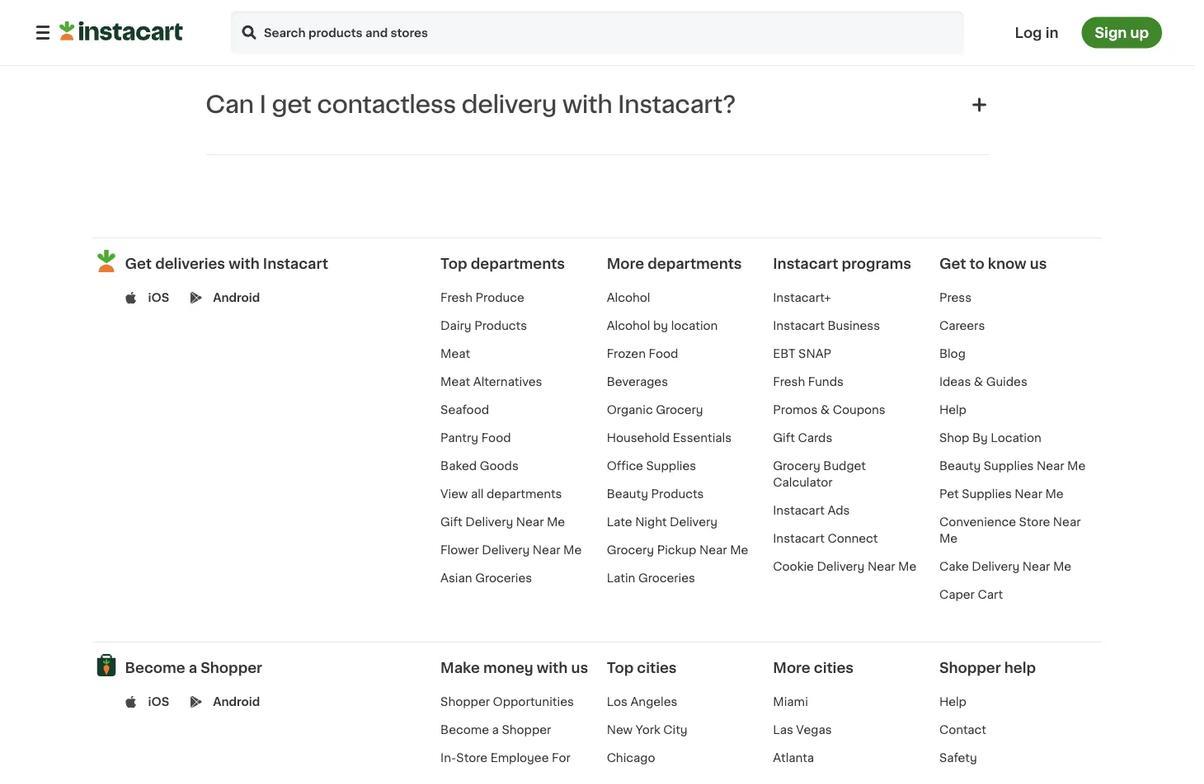 Task type: vqa. For each thing, say whether or not it's contained in the screenshot.


Task type: describe. For each thing, give the bounding box(es) containing it.
sign up button
[[1082, 17, 1162, 48]]

cities for more cities
[[814, 661, 854, 675]]

Search field
[[229, 9, 966, 56]]

ios for get
[[148, 292, 169, 303]]

delivery up grocery pickup near me
[[670, 516, 718, 528]]

top for top cities
[[607, 661, 634, 675]]

delivery for instacart
[[817, 561, 865, 572]]

instacart shopper app logo image for get
[[93, 247, 120, 274]]

pantry food
[[441, 432, 511, 444]]

instacart business link
[[773, 320, 880, 331]]

beauty products
[[607, 488, 704, 500]]

android for with
[[213, 292, 260, 303]]

pet supplies near me link
[[939, 488, 1064, 500]]

press
[[939, 292, 972, 303]]

safety link
[[939, 752, 977, 764]]

can i get contactless delivery with instacart? button
[[206, 75, 989, 134]]

funds
[[808, 376, 844, 388]]

departments for top departments
[[471, 257, 565, 271]]

grocery pickup near me
[[607, 544, 748, 556]]

delivery
[[462, 93, 557, 116]]

me for cake delivery near me
[[1053, 561, 1072, 572]]

pickup
[[657, 544, 697, 556]]

caper
[[939, 589, 975, 600]]

ads
[[828, 505, 850, 516]]

fresh produce link
[[441, 292, 524, 303]]

york
[[636, 724, 661, 736]]

1 horizontal spatial become a shopper
[[441, 724, 551, 736]]

products for dairy products
[[474, 320, 527, 331]]

gift delivery near me link
[[441, 516, 565, 528]]

near for cookie delivery near me
[[868, 561, 895, 572]]

alternatives
[[473, 376, 542, 388]]

products for beauty products
[[651, 488, 704, 500]]

more for more cities
[[773, 661, 811, 675]]

miami
[[773, 696, 808, 708]]

baked goods
[[441, 460, 519, 472]]

grocery budget calculator link
[[773, 460, 866, 488]]

ideas & guides
[[939, 376, 1028, 388]]

flower
[[441, 544, 479, 556]]

new
[[607, 724, 633, 736]]

android for shopper
[[213, 696, 260, 708]]

by
[[972, 432, 988, 444]]

ios app store logo image for become a shopper
[[125, 696, 137, 708]]

careers link
[[939, 320, 985, 331]]

near for pet supplies near me
[[1015, 488, 1043, 500]]

blog link
[[939, 348, 966, 359]]

press link
[[939, 292, 972, 303]]

more cities
[[773, 661, 854, 675]]

by
[[653, 320, 668, 331]]

city
[[663, 724, 688, 736]]

top cities
[[607, 661, 677, 675]]

ideas & guides link
[[939, 376, 1028, 388]]

instacart programs
[[773, 257, 911, 271]]

dairy products
[[441, 320, 527, 331]]

office
[[607, 460, 643, 472]]

near for grocery pickup near me
[[699, 544, 727, 556]]

open main menu image
[[33, 23, 53, 42]]

frozen food
[[607, 348, 678, 359]]

new york city link
[[607, 724, 688, 736]]

cookie delivery near me
[[773, 561, 917, 572]]

alcohol link
[[607, 292, 650, 303]]

shop
[[939, 432, 970, 444]]

get for get to know us
[[939, 257, 966, 271]]

produce
[[476, 292, 524, 303]]

me for convenience store near me
[[939, 533, 958, 544]]

las vegas
[[773, 724, 832, 736]]

near for flower delivery near me
[[533, 544, 560, 556]]

me for beauty supplies near me
[[1067, 460, 1086, 472]]

cake delivery near me
[[939, 561, 1072, 572]]

get for get deliveries with instacart
[[125, 257, 152, 271]]

gift cards
[[773, 432, 833, 444]]

ios link for become
[[148, 694, 169, 710]]

me for gift delivery near me
[[547, 516, 565, 528]]

& for promos
[[821, 404, 830, 416]]

ios for become
[[148, 696, 169, 708]]

1 help link from the top
[[939, 404, 967, 416]]

instacart business
[[773, 320, 880, 331]]

angeles
[[631, 696, 678, 708]]

me for pet supplies near me
[[1046, 488, 1064, 500]]

log in
[[1015, 26, 1059, 40]]

gift for gift delivery near me
[[441, 516, 463, 528]]

grocery for grocery budget calculator
[[773, 460, 821, 472]]

promos
[[773, 404, 818, 416]]

instacart for instacart programs
[[773, 257, 838, 271]]

grocery pickup near me link
[[607, 544, 748, 556]]

groceries for top
[[475, 572, 532, 584]]

office supplies
[[607, 460, 696, 472]]

money
[[483, 661, 533, 675]]

los angeles link
[[607, 696, 678, 708]]

asian groceries
[[441, 572, 532, 584]]

instacart for instacart connect
[[773, 533, 825, 544]]

pantry
[[441, 432, 478, 444]]

shopper opportunities link
[[441, 696, 574, 708]]

dairy
[[441, 320, 471, 331]]

pantry food link
[[441, 432, 511, 444]]

night
[[635, 516, 667, 528]]

organic grocery
[[607, 404, 703, 416]]

dairy products link
[[441, 320, 527, 331]]

supplies up convenience
[[962, 488, 1012, 500]]

1 vertical spatial become
[[441, 724, 489, 736]]

alcohol for alcohol 'link'
[[607, 292, 650, 303]]

beverages link
[[607, 376, 668, 388]]

los
[[607, 696, 628, 708]]

beauty for beauty supplies near me
[[939, 460, 981, 472]]

top for top departments
[[441, 257, 467, 271]]

promos & coupons link
[[773, 404, 886, 416]]

get deliveries with instacart
[[125, 257, 328, 271]]

0 vertical spatial become
[[125, 661, 185, 675]]

beverages
[[607, 376, 668, 388]]

i
[[260, 93, 266, 116]]

cookie delivery near me link
[[773, 561, 917, 572]]

instacart+ link
[[773, 292, 831, 303]]

me for cookie delivery near me
[[898, 561, 917, 572]]

to
[[970, 257, 985, 271]]

all
[[471, 488, 484, 500]]

frozen food link
[[607, 348, 678, 359]]

delivery down view all departments
[[465, 516, 513, 528]]

late
[[607, 516, 632, 528]]

pet
[[939, 488, 959, 500]]

seafood link
[[441, 404, 489, 416]]

shop by location link
[[939, 432, 1042, 444]]

new york city
[[607, 724, 688, 736]]

sign
[[1095, 26, 1127, 40]]

instacart?
[[618, 93, 736, 116]]

meat for meat link
[[441, 348, 470, 359]]

with for make money with us
[[537, 661, 568, 675]]

0 horizontal spatial a
[[189, 661, 197, 675]]



Task type: locate. For each thing, give the bounding box(es) containing it.
atlanta
[[773, 752, 814, 764]]

1 horizontal spatial grocery
[[656, 404, 703, 416]]

meat alternatives link
[[441, 376, 542, 388]]

1 vertical spatial grocery
[[773, 460, 821, 472]]

us for make money with us
[[571, 661, 588, 675]]

0 horizontal spatial become a shopper
[[125, 661, 262, 675]]

instacart ads link
[[773, 505, 850, 516]]

store inside in-store employee for
[[456, 752, 488, 764]]

departments up the produce
[[471, 257, 565, 271]]

get left to
[[939, 257, 966, 271]]

near up the flower delivery near me link
[[516, 516, 544, 528]]

1 vertical spatial top
[[607, 661, 634, 675]]

meat for meat alternatives
[[441, 376, 470, 388]]

groceries down the flower delivery near me link
[[475, 572, 532, 584]]

late night delivery link
[[607, 516, 718, 528]]

latin
[[607, 572, 635, 584]]

household essentials link
[[607, 432, 732, 444]]

instacart connect
[[773, 533, 878, 544]]

0 vertical spatial products
[[474, 320, 527, 331]]

store inside convenience store near me
[[1019, 516, 1050, 528]]

chicago link
[[607, 752, 655, 764]]

gift down view
[[441, 516, 463, 528]]

0 vertical spatial become a shopper
[[125, 661, 262, 675]]

& for ideas
[[974, 376, 983, 388]]

groceries down pickup
[[638, 572, 695, 584]]

near for convenience store near me
[[1053, 516, 1081, 528]]

2 meat from the top
[[441, 376, 470, 388]]

alcohol by location
[[607, 320, 718, 331]]

0 horizontal spatial become
[[125, 661, 185, 675]]

delivery down connect
[[817, 561, 865, 572]]

1 android play store logo image from the top
[[190, 291, 202, 304]]

2 ios app store logo image from the top
[[125, 696, 137, 708]]

ios link
[[148, 289, 169, 306], [148, 694, 169, 710]]

0 vertical spatial meat
[[441, 348, 470, 359]]

grocery up latin
[[607, 544, 654, 556]]

0 horizontal spatial gift
[[441, 516, 463, 528]]

1 vertical spatial ios
[[148, 696, 169, 708]]

android play store logo image for deliveries
[[190, 291, 202, 304]]

grocery
[[656, 404, 703, 416], [773, 460, 821, 472], [607, 544, 654, 556]]

near down connect
[[868, 561, 895, 572]]

groceries for more
[[638, 572, 695, 584]]

1 groceries from the left
[[475, 572, 532, 584]]

1 horizontal spatial beauty
[[939, 460, 981, 472]]

grocery budget calculator
[[773, 460, 866, 488]]

0 horizontal spatial groceries
[[475, 572, 532, 584]]

1 horizontal spatial top
[[607, 661, 634, 675]]

0 horizontal spatial us
[[571, 661, 588, 675]]

0 horizontal spatial top
[[441, 257, 467, 271]]

supplies up the pet supplies near me link
[[984, 460, 1034, 472]]

1 alcohol from the top
[[607, 292, 650, 303]]

gift cards link
[[773, 432, 833, 444]]

near down location at the bottom right of page
[[1037, 460, 1065, 472]]

fresh funds
[[773, 376, 844, 388]]

1 vertical spatial alcohol
[[607, 320, 650, 331]]

0 vertical spatial gift
[[773, 432, 795, 444]]

1 vertical spatial products
[[651, 488, 704, 500]]

get left the deliveries
[[125, 257, 152, 271]]

1 horizontal spatial a
[[492, 724, 499, 736]]

0 horizontal spatial food
[[481, 432, 511, 444]]

android link for shopper
[[213, 694, 260, 710]]

1 horizontal spatial groceries
[[638, 572, 695, 584]]

0 vertical spatial ios link
[[148, 289, 169, 306]]

us right know at right
[[1030, 257, 1047, 271]]

0 vertical spatial fresh
[[441, 292, 473, 303]]

near for cake delivery near me
[[1023, 561, 1050, 572]]

1 horizontal spatial store
[[1019, 516, 1050, 528]]

2 ios from the top
[[148, 696, 169, 708]]

0 vertical spatial grocery
[[656, 404, 703, 416]]

1 vertical spatial store
[[456, 752, 488, 764]]

in-store employee for link
[[441, 752, 571, 767]]

top departments
[[441, 257, 565, 271]]

1 ios from the top
[[148, 292, 169, 303]]

beauty for beauty products
[[607, 488, 648, 500]]

grocery up household essentials link
[[656, 404, 703, 416]]

products down the produce
[[474, 320, 527, 331]]

0 vertical spatial instacart shopper app logo image
[[93, 247, 120, 274]]

make
[[441, 661, 480, 675]]

1 help from the top
[[939, 404, 967, 416]]

near for gift delivery near me
[[516, 516, 544, 528]]

near down convenience store near me 'link'
[[1023, 561, 1050, 572]]

essentials
[[673, 432, 732, 444]]

1 vertical spatial ios app store logo image
[[125, 696, 137, 708]]

& right ideas on the right of the page
[[974, 376, 983, 388]]

deliveries
[[155, 257, 225, 271]]

get
[[125, 257, 152, 271], [939, 257, 966, 271]]

me for grocery pickup near me
[[730, 544, 748, 556]]

1 horizontal spatial get
[[939, 257, 966, 271]]

beauty down office
[[607, 488, 648, 500]]

1 vertical spatial fresh
[[773, 376, 805, 388]]

shop by location
[[939, 432, 1042, 444]]

0 vertical spatial android link
[[213, 289, 260, 306]]

near down the pet supplies near me link
[[1053, 516, 1081, 528]]

instacart for instacart ads
[[773, 505, 825, 516]]

1 vertical spatial android
[[213, 696, 260, 708]]

us up opportunities
[[571, 661, 588, 675]]

0 vertical spatial android play store logo image
[[190, 291, 202, 304]]

1 ios link from the top
[[148, 289, 169, 306]]

0 vertical spatial ios app store logo image
[[125, 291, 137, 304]]

meat link
[[441, 348, 470, 359]]

0 vertical spatial store
[[1019, 516, 1050, 528]]

alcohol up alcohol by location
[[607, 292, 650, 303]]

me inside convenience store near me
[[939, 533, 958, 544]]

help up contact link
[[939, 696, 967, 708]]

2 help link from the top
[[939, 696, 967, 708]]

None search field
[[229, 9, 966, 56]]

supplies down household essentials
[[646, 460, 696, 472]]

us
[[1030, 257, 1047, 271], [571, 661, 588, 675]]

2 android link from the top
[[213, 694, 260, 710]]

delivery
[[465, 516, 513, 528], [670, 516, 718, 528], [482, 544, 530, 556], [817, 561, 865, 572], [972, 561, 1020, 572]]

1 vertical spatial android play store logo image
[[190, 696, 202, 708]]

meat down dairy
[[441, 348, 470, 359]]

beauty
[[939, 460, 981, 472], [607, 488, 648, 500]]

gift delivery near me
[[441, 516, 565, 528]]

2 groceries from the left
[[638, 572, 695, 584]]

with down search field
[[562, 93, 612, 116]]

2 alcohol from the top
[[607, 320, 650, 331]]

more for more departments
[[607, 257, 644, 271]]

1 cities from the left
[[637, 661, 677, 675]]

store for convenience
[[1019, 516, 1050, 528]]

help link
[[939, 404, 967, 416], [939, 696, 967, 708]]

help link up shop
[[939, 404, 967, 416]]

1 vertical spatial food
[[481, 432, 511, 444]]

1 vertical spatial help link
[[939, 696, 967, 708]]

ios app store logo image for get deliveries with instacart
[[125, 291, 137, 304]]

me
[[1067, 460, 1086, 472], [1046, 488, 1064, 500], [547, 516, 565, 528], [939, 533, 958, 544], [563, 544, 582, 556], [730, 544, 748, 556], [898, 561, 917, 572], [1053, 561, 1072, 572]]

2 get from the left
[[939, 257, 966, 271]]

beauty supplies near me link
[[939, 460, 1086, 472]]

more
[[607, 257, 644, 271], [773, 661, 811, 675]]

baked goods link
[[441, 460, 519, 472]]

1 vertical spatial meat
[[441, 376, 470, 388]]

in-store employee for
[[441, 752, 571, 767]]

supplies for to
[[984, 460, 1034, 472]]

programs
[[842, 257, 911, 271]]

1 vertical spatial &
[[821, 404, 830, 416]]

near inside convenience store near me
[[1053, 516, 1081, 528]]

0 vertical spatial alcohol
[[607, 292, 650, 303]]

0 horizontal spatial &
[[821, 404, 830, 416]]

groceries
[[475, 572, 532, 584], [638, 572, 695, 584]]

1 vertical spatial gift
[[441, 516, 463, 528]]

shopper
[[201, 661, 262, 675], [939, 661, 1001, 675], [441, 696, 490, 708], [502, 724, 551, 736]]

cookie
[[773, 561, 814, 572]]

with for get deliveries with instacart
[[229, 257, 260, 271]]

instacart shopper app logo image
[[93, 247, 120, 274], [93, 651, 120, 679]]

0 horizontal spatial cities
[[637, 661, 677, 675]]

1 horizontal spatial &
[[974, 376, 983, 388]]

android play store logo image for a
[[190, 696, 202, 708]]

& down the funds in the right of the page
[[821, 404, 830, 416]]

ebt
[[773, 348, 796, 359]]

food for frozen food
[[649, 348, 678, 359]]

near down beauty supplies near me link
[[1015, 488, 1043, 500]]

ios
[[148, 292, 169, 303], [148, 696, 169, 708]]

food
[[649, 348, 678, 359], [481, 432, 511, 444]]

0 vertical spatial help link
[[939, 404, 967, 416]]

near right pickup
[[699, 544, 727, 556]]

gift down "promos"
[[773, 432, 795, 444]]

know
[[988, 257, 1027, 271]]

log in button
[[1010, 17, 1064, 48]]

0 vertical spatial beauty
[[939, 460, 981, 472]]

0 horizontal spatial beauty
[[607, 488, 648, 500]]

1 ios app store logo image from the top
[[125, 291, 137, 304]]

store for in-
[[456, 752, 488, 764]]

grocery inside grocery budget calculator
[[773, 460, 821, 472]]

1 android link from the top
[[213, 289, 260, 306]]

vegas
[[796, 724, 832, 736]]

supplies for departments
[[646, 460, 696, 472]]

1 vertical spatial beauty
[[607, 488, 648, 500]]

near for beauty supplies near me
[[1037, 460, 1065, 472]]

0 horizontal spatial store
[[456, 752, 488, 764]]

with inside dropdown button
[[562, 93, 612, 116]]

miami link
[[773, 696, 808, 708]]

grocery up calculator
[[773, 460, 821, 472]]

0 vertical spatial with
[[562, 93, 612, 116]]

supplies
[[646, 460, 696, 472], [984, 460, 1034, 472], [962, 488, 1012, 500]]

android play store logo image
[[190, 291, 202, 304], [190, 696, 202, 708]]

fresh produce
[[441, 292, 524, 303]]

0 horizontal spatial more
[[607, 257, 644, 271]]

1 vertical spatial a
[[492, 724, 499, 736]]

1 horizontal spatial gift
[[773, 432, 795, 444]]

beauty supplies near me
[[939, 460, 1086, 472]]

beauty products link
[[607, 488, 704, 500]]

1 android from the top
[[213, 292, 260, 303]]

1 horizontal spatial cities
[[814, 661, 854, 675]]

1 horizontal spatial fresh
[[773, 376, 805, 388]]

grocery for grocery pickup near me
[[607, 544, 654, 556]]

0 vertical spatial more
[[607, 257, 644, 271]]

top up fresh produce link
[[441, 257, 467, 271]]

office supplies link
[[607, 460, 696, 472]]

help link up contact link
[[939, 696, 967, 708]]

1 meat from the top
[[441, 348, 470, 359]]

2 vertical spatial with
[[537, 661, 568, 675]]

0 vertical spatial help
[[939, 404, 967, 416]]

0 vertical spatial food
[[649, 348, 678, 359]]

us for get to know us
[[1030, 257, 1047, 271]]

instacart for instacart business
[[773, 320, 825, 331]]

1 get from the left
[[125, 257, 152, 271]]

1 vertical spatial help
[[939, 696, 967, 708]]

instacart ads
[[773, 505, 850, 516]]

fresh up dairy
[[441, 292, 473, 303]]

0 vertical spatial ios
[[148, 292, 169, 303]]

1 horizontal spatial us
[[1030, 257, 1047, 271]]

snap
[[799, 348, 832, 359]]

android link for with
[[213, 289, 260, 306]]

location
[[671, 320, 718, 331]]

food down alcohol by location link
[[649, 348, 678, 359]]

convenience
[[939, 516, 1016, 528]]

android
[[213, 292, 260, 303], [213, 696, 260, 708]]

cake delivery near me link
[[939, 561, 1072, 572]]

0 vertical spatial top
[[441, 257, 467, 271]]

more up miami
[[773, 661, 811, 675]]

near
[[1037, 460, 1065, 472], [1015, 488, 1043, 500], [516, 516, 544, 528], [1053, 516, 1081, 528], [533, 544, 560, 556], [699, 544, 727, 556], [868, 561, 895, 572], [1023, 561, 1050, 572]]

0 vertical spatial us
[[1030, 257, 1047, 271]]

with up opportunities
[[537, 661, 568, 675]]

1 vertical spatial instacart shopper app logo image
[[93, 651, 120, 679]]

caper cart
[[939, 589, 1003, 600]]

0 horizontal spatial products
[[474, 320, 527, 331]]

1 vertical spatial us
[[571, 661, 588, 675]]

top up los
[[607, 661, 634, 675]]

meat down meat link
[[441, 376, 470, 388]]

departments up location
[[648, 257, 742, 271]]

ios app store logo image
[[125, 291, 137, 304], [125, 696, 137, 708]]

food for pantry food
[[481, 432, 511, 444]]

alcohol for alcohol by location
[[607, 320, 650, 331]]

household essentials
[[607, 432, 732, 444]]

gift for gift cards
[[773, 432, 795, 444]]

instacart shopper app logo image for become
[[93, 651, 120, 679]]

1 vertical spatial become a shopper
[[441, 724, 551, 736]]

2 vertical spatial grocery
[[607, 544, 654, 556]]

1 instacart shopper app logo image from the top
[[93, 247, 120, 274]]

beauty down shop
[[939, 460, 981, 472]]

caper cart link
[[939, 589, 1003, 600]]

ebt snap link
[[773, 348, 832, 359]]

1 horizontal spatial more
[[773, 661, 811, 675]]

fresh for fresh funds
[[773, 376, 805, 388]]

fresh funds link
[[773, 376, 844, 388]]

fresh down ebt
[[773, 376, 805, 388]]

me for flower delivery near me
[[563, 544, 582, 556]]

help up shop
[[939, 404, 967, 416]]

organic grocery link
[[607, 404, 703, 416]]

1 vertical spatial ios link
[[148, 694, 169, 710]]

products up late night delivery link
[[651, 488, 704, 500]]

food up "goods"
[[481, 432, 511, 444]]

sign up
[[1095, 26, 1149, 40]]

1 horizontal spatial products
[[651, 488, 704, 500]]

instacart connect link
[[773, 533, 878, 544]]

ios link for get
[[148, 289, 169, 306]]

store down become a shopper link
[[456, 752, 488, 764]]

latin groceries
[[607, 572, 695, 584]]

delivery for get
[[972, 561, 1020, 572]]

delivery up cart on the right
[[972, 561, 1020, 572]]

2 help from the top
[[939, 696, 967, 708]]

0 horizontal spatial grocery
[[607, 544, 654, 556]]

0 horizontal spatial fresh
[[441, 292, 473, 303]]

0 vertical spatial a
[[189, 661, 197, 675]]

1 horizontal spatial food
[[649, 348, 678, 359]]

delivery for top
[[482, 544, 530, 556]]

delivery down gift delivery near me link
[[482, 544, 530, 556]]

1 horizontal spatial become
[[441, 724, 489, 736]]

2 android play store logo image from the top
[[190, 696, 202, 708]]

instacart home image
[[59, 21, 183, 41]]

2 ios link from the top
[[148, 694, 169, 710]]

promos & coupons
[[773, 404, 886, 416]]

alcohol by location link
[[607, 320, 718, 331]]

cities up angeles
[[637, 661, 677, 675]]

2 horizontal spatial grocery
[[773, 460, 821, 472]]

cities for top cities
[[637, 661, 677, 675]]

1 vertical spatial more
[[773, 661, 811, 675]]

las vegas link
[[773, 724, 832, 736]]

1 vertical spatial with
[[229, 257, 260, 271]]

0 vertical spatial &
[[974, 376, 983, 388]]

departments for more departments
[[648, 257, 742, 271]]

help
[[939, 404, 967, 416], [939, 696, 967, 708]]

cities up vegas
[[814, 661, 854, 675]]

near down the gift delivery near me
[[533, 544, 560, 556]]

with right the deliveries
[[229, 257, 260, 271]]

alcohol
[[607, 292, 650, 303], [607, 320, 650, 331]]

2 cities from the left
[[814, 661, 854, 675]]

alcohol down alcohol 'link'
[[607, 320, 650, 331]]

fresh for fresh produce
[[441, 292, 473, 303]]

0 horizontal spatial get
[[125, 257, 152, 271]]

departments up gift delivery near me link
[[487, 488, 562, 500]]

0 vertical spatial android
[[213, 292, 260, 303]]

2 instacart shopper app logo image from the top
[[93, 651, 120, 679]]

more up alcohol 'link'
[[607, 257, 644, 271]]

2 android from the top
[[213, 696, 260, 708]]

meat alternatives
[[441, 376, 542, 388]]

gift
[[773, 432, 795, 444], [441, 516, 463, 528]]

1 vertical spatial android link
[[213, 694, 260, 710]]

contact link
[[939, 724, 987, 736]]

store down the pet supplies near me link
[[1019, 516, 1050, 528]]



